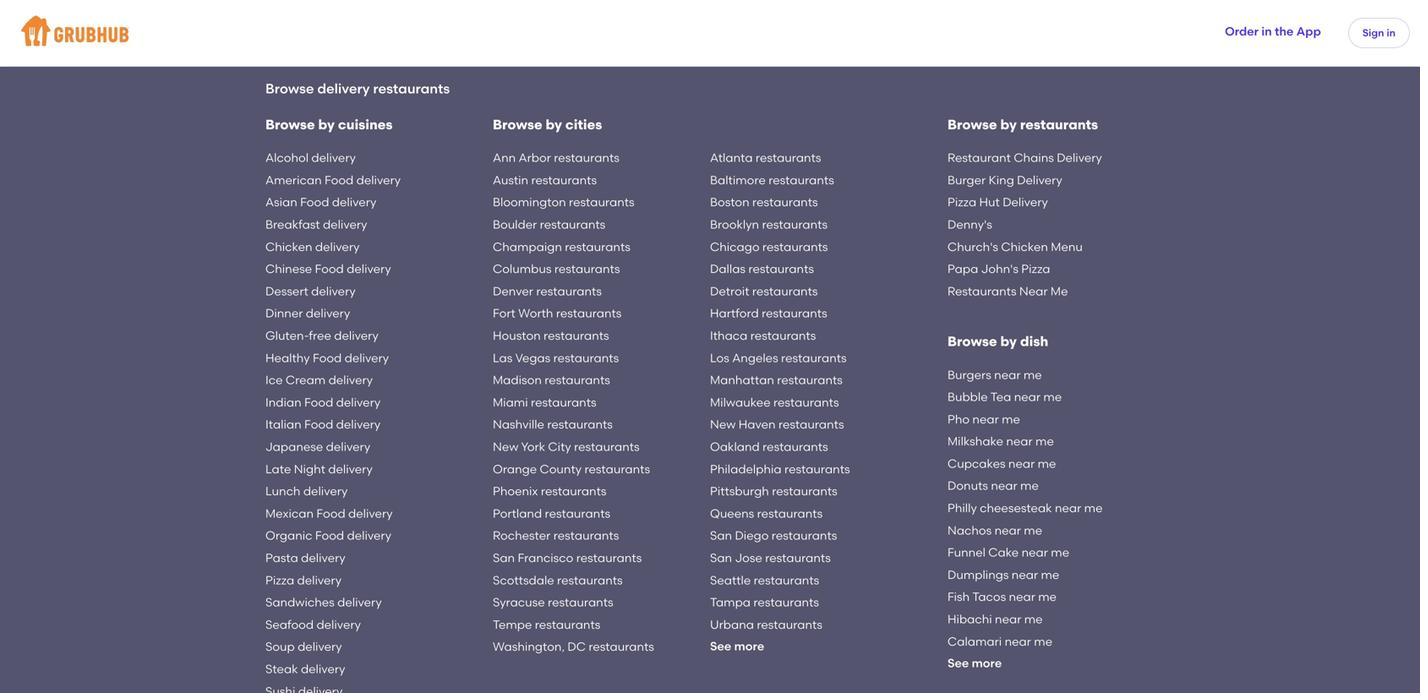 Task type: vqa. For each thing, say whether or not it's contained in the screenshot.
Chicago
yes



Task type: describe. For each thing, give the bounding box(es) containing it.
food down chicken delivery "link" at the top of the page
[[315, 262, 344, 276]]

soup
[[266, 640, 295, 654]]

tampa
[[710, 595, 751, 610]]

delivery down chinese food delivery link
[[311, 284, 356, 298]]

restaurants up boulder restaurants link
[[569, 195, 635, 209]]

restaurants up chicago restaurants link
[[762, 217, 828, 232]]

breakfast
[[266, 217, 320, 232]]

restaurants up "los angeles restaurants" link
[[751, 329, 816, 343]]

0 horizontal spatial new
[[493, 440, 519, 454]]

delivery down italian food delivery link
[[326, 440, 371, 454]]

near down funnel cake near me link on the bottom
[[1012, 568, 1039, 582]]

see more
[[710, 639, 765, 654]]

champaign restaurants link
[[493, 236, 631, 258]]

hartford restaurants houston restaurants
[[493, 306, 828, 343]]

brooklyn restaurants champaign restaurants
[[493, 217, 828, 254]]

restaurants down 'philadelphia restaurants' link
[[772, 484, 838, 499]]

diego
[[735, 529, 769, 543]]

alcohol
[[266, 151, 309, 165]]

delivery down seafood delivery link
[[298, 640, 342, 654]]

hibachi
[[948, 612, 993, 627]]

restaurants down las vegas restaurants link
[[545, 373, 610, 387]]

near up milkshake
[[973, 412, 999, 426]]

columbus
[[493, 262, 552, 276]]

near down cupcakes near me link
[[991, 479, 1018, 493]]

near up bubble tea near me 'link'
[[995, 368, 1021, 382]]

oakland restaurants orange county restaurants
[[493, 440, 828, 476]]

restaurants down san jose restaurants link
[[754, 573, 820, 588]]

restaurants up "columbus restaurants" link
[[565, 240, 631, 254]]

champaign
[[493, 240, 562, 254]]

delivery down chicken delivery "link" at the top of the page
[[347, 262, 391, 276]]

new haven restaurants link
[[710, 414, 844, 436]]

browse for browse by cuisines
[[266, 116, 315, 133]]

0 horizontal spatial see more link
[[710, 636, 765, 661]]

gluten-free delivery link
[[266, 325, 379, 347]]

near down fish tacos near me link
[[995, 612, 1022, 627]]

lunch
[[266, 484, 301, 499]]

restaurants down fort worth restaurants link
[[544, 329, 609, 343]]

san francisco restaurants link
[[493, 547, 642, 569]]

restaurants up cuisines
[[373, 80, 450, 97]]

austin restaurants link
[[493, 169, 597, 191]]

restaurants down orange county restaurants link
[[541, 484, 607, 499]]

american food delivery link
[[266, 169, 401, 191]]

restaurants up urbana restaurants link
[[754, 595, 819, 610]]

philadelphia restaurants link
[[710, 458, 850, 480]]

2 vertical spatial delivery
[[1003, 195, 1048, 209]]

milkshake
[[948, 434, 1004, 449]]

hut
[[980, 195, 1000, 209]]

pasta
[[266, 551, 298, 565]]

late night delivery link
[[266, 458, 373, 480]]

pizza inside alcohol delivery american food delivery asian food delivery breakfast delivery chicken delivery chinese food delivery dessert delivery dinner delivery gluten-free delivery healthy food delivery ice cream delivery indian food delivery italian food delivery japanese delivery late night delivery lunch delivery mexican food delivery organic food delivery pasta delivery pizza delivery sandwiches delivery seafood delivery soup delivery steak delivery
[[266, 573, 294, 588]]

los
[[710, 351, 730, 365]]

near right cake
[[1022, 546, 1049, 560]]

restaurants up scottsdale restaurants link
[[576, 551, 642, 565]]

delivery down "mexican food delivery" link
[[347, 529, 392, 543]]

restaurants down san diego restaurants link
[[765, 551, 831, 565]]

dallas restaurants link
[[710, 258, 814, 280]]

tampa restaurants link
[[710, 592, 819, 614]]

scottsdale
[[493, 573, 554, 588]]

syracuse
[[493, 595, 545, 610]]

burgers near me bubble tea near me pho near me milkshake near me cupcakes near me donuts near me philly cheesesteak near me nachos near me funnel cake near me dumplings near me fish tacos near me hibachi near me calamari near me see more
[[948, 368, 1103, 671]]

mexican
[[266, 506, 314, 521]]

austin
[[493, 173, 529, 187]]

manhattan restaurants link
[[710, 369, 843, 391]]

atlanta restaurants austin restaurants
[[493, 151, 822, 187]]

delivery down indian food delivery link
[[336, 417, 381, 432]]

delivery up "mexican food delivery" link
[[303, 484, 348, 499]]

restaurants up rochester restaurants link
[[545, 506, 611, 521]]

restaurants down the cities
[[554, 151, 620, 165]]

soup delivery link
[[266, 636, 342, 658]]

food down gluten-free delivery link
[[313, 351, 342, 365]]

vegas
[[515, 351, 551, 365]]

restaurants up 'philadelphia restaurants' link
[[763, 440, 828, 454]]

san for san jose restaurants scottsdale restaurants
[[710, 551, 732, 565]]

browse delivery restaurants
[[266, 80, 450, 97]]

dinner
[[266, 306, 303, 321]]

food up japanese delivery link
[[304, 417, 333, 432]]

browse for browse delivery restaurants
[[266, 80, 314, 97]]

1 horizontal spatial new
[[710, 417, 736, 432]]

detroit
[[710, 284, 750, 298]]

near down dumplings near me "link"
[[1009, 590, 1036, 604]]

chinese food delivery link
[[266, 258, 391, 280]]

delivery down asian food delivery link
[[323, 217, 367, 232]]

delivery down american food delivery 'link'
[[332, 195, 377, 209]]

los angeles restaurants madison restaurants
[[493, 351, 847, 387]]

restaurants up manhattan restaurants link
[[781, 351, 847, 365]]

seattle restaurants syracuse restaurants
[[493, 573, 820, 610]]

healthy food delivery link
[[266, 347, 389, 369]]

chicken delivery link
[[266, 236, 360, 258]]

san down rochester
[[493, 551, 515, 565]]

restaurants down bloomington restaurants 'link'
[[540, 217, 606, 232]]

detroit restaurants fort worth restaurants
[[493, 284, 818, 321]]

detroit restaurants link
[[710, 280, 818, 302]]

burger king delivery link
[[948, 169, 1063, 191]]

brooklyn restaurants link
[[710, 214, 828, 236]]

restaurants up madison restaurants link
[[554, 351, 619, 365]]

dallas
[[710, 262, 746, 276]]

denver restaurants link
[[493, 280, 602, 302]]

denny's
[[948, 217, 993, 232]]

delivery up gluten-free delivery link
[[306, 306, 350, 321]]

bubble tea near me link
[[948, 386, 1062, 408]]

denver
[[493, 284, 534, 298]]

york
[[521, 440, 546, 454]]

see inside burgers near me bubble tea near me pho near me milkshake near me cupcakes near me donuts near me philly cheesesteak near me nachos near me funnel cake near me dumplings near me fish tacos near me hibachi near me calamari near me see more
[[948, 656, 969, 671]]

restaurants down "atlanta restaurants" 'link' at the top of the page
[[769, 173, 834, 187]]

cupcakes
[[948, 457, 1006, 471]]

milwaukee restaurants nashville restaurants
[[493, 395, 839, 432]]

hibachi near me link
[[948, 608, 1043, 631]]

1 vertical spatial delivery
[[1017, 173, 1063, 187]]

fish tacos near me link
[[948, 586, 1057, 608]]

queens
[[710, 506, 755, 521]]

steak delivery link
[[266, 658, 345, 681]]

orange county restaurants link
[[493, 458, 650, 480]]

restaurants up hartford restaurants link
[[753, 284, 818, 298]]

new haven restaurants new york city restaurants
[[493, 417, 844, 454]]

browse for browse by dish
[[948, 333, 998, 350]]

restaurants up the san francisco restaurants link
[[554, 529, 619, 543]]

restaurants up pittsburgh restaurants link
[[785, 462, 850, 476]]

restaurants up fort worth restaurants link
[[536, 284, 602, 298]]

1 horizontal spatial see more link
[[948, 653, 1002, 678]]

delivery up sandwiches delivery link
[[297, 573, 342, 588]]

hartford
[[710, 306, 759, 321]]

indian
[[266, 395, 302, 410]]

san jose restaurants link
[[710, 547, 831, 569]]

seafood
[[266, 618, 314, 632]]

bloomington
[[493, 195, 566, 209]]

food up breakfast delivery link on the top
[[300, 195, 329, 209]]

delivery down organic food delivery link
[[301, 551, 346, 565]]

delivery up american food delivery 'link'
[[312, 151, 356, 165]]

las
[[493, 351, 513, 365]]

restaurants right the dc
[[589, 640, 654, 654]]

restaurants down "los angeles restaurants" link
[[777, 373, 843, 387]]

italian
[[266, 417, 302, 432]]

0 vertical spatial pizza
[[948, 195, 977, 209]]

delivery down healthy food delivery link
[[329, 373, 373, 387]]

the
[[1275, 24, 1294, 38]]

near right tea
[[1015, 390, 1041, 404]]

near right "cheesesteak"
[[1055, 501, 1082, 515]]

restaurants down tampa restaurants link
[[757, 618, 823, 632]]

dish
[[1021, 333, 1049, 350]]

near down milkshake near me link on the bottom of page
[[1009, 457, 1035, 471]]

tampa restaurants tempe restaurants
[[493, 595, 819, 632]]

restaurants down the milwaukee restaurants link
[[779, 417, 844, 432]]

boulder restaurants link
[[493, 214, 606, 236]]

restaurants up bloomington restaurants 'link'
[[531, 173, 597, 187]]

restaurants up washington, dc restaurants link
[[535, 618, 601, 632]]

by for restaurants
[[1001, 116, 1017, 133]]

1 vertical spatial pizza
[[1022, 262, 1051, 276]]

delivery up organic food delivery link
[[348, 506, 393, 521]]

restaurant
[[948, 151, 1011, 165]]



Task type: locate. For each thing, give the bounding box(es) containing it.
0 vertical spatial delivery
[[1057, 151, 1103, 165]]

in left the at the right
[[1262, 24, 1272, 38]]

restaurants
[[373, 80, 450, 97], [1021, 116, 1099, 133], [554, 151, 620, 165], [756, 151, 822, 165], [531, 173, 597, 187], [769, 173, 834, 187], [569, 195, 635, 209], [753, 195, 818, 209], [540, 217, 606, 232], [762, 217, 828, 232], [565, 240, 631, 254], [763, 240, 828, 254], [555, 262, 620, 276], [749, 262, 814, 276], [536, 284, 602, 298], [753, 284, 818, 298], [556, 306, 622, 321], [762, 306, 828, 321], [544, 329, 609, 343], [751, 329, 816, 343], [554, 351, 619, 365], [781, 351, 847, 365], [545, 373, 610, 387], [777, 373, 843, 387], [531, 395, 597, 410], [774, 395, 839, 410], [547, 417, 613, 432], [779, 417, 844, 432], [574, 440, 640, 454], [763, 440, 828, 454], [585, 462, 650, 476], [785, 462, 850, 476], [541, 484, 607, 499], [772, 484, 838, 499], [545, 506, 611, 521], [757, 506, 823, 521], [554, 529, 619, 543], [772, 529, 837, 543], [576, 551, 642, 565], [765, 551, 831, 565], [557, 573, 623, 588], [754, 573, 820, 588], [548, 595, 614, 610], [754, 595, 819, 610], [535, 618, 601, 632], [757, 618, 823, 632], [589, 640, 654, 654]]

restaurants down scottsdale restaurants link
[[548, 595, 614, 610]]

city
[[548, 440, 571, 454]]

in right sign at top right
[[1387, 26, 1396, 39]]

by for dish
[[1001, 333, 1017, 350]]

san diego restaurants san francisco restaurants
[[493, 529, 837, 565]]

cake
[[989, 546, 1019, 560]]

1 vertical spatial new
[[493, 440, 519, 454]]

baltimore restaurants link
[[710, 169, 834, 191]]

late
[[266, 462, 291, 476]]

0 horizontal spatial in
[[1262, 24, 1272, 38]]

restaurants up the nashville restaurants link
[[531, 395, 597, 410]]

orange
[[493, 462, 537, 476]]

restaurants up houston restaurants link
[[556, 306, 622, 321]]

food down "mexican food delivery" link
[[315, 529, 344, 543]]

delivery down soup delivery link
[[301, 662, 345, 676]]

delivery down sandwiches delivery link
[[317, 618, 361, 632]]

restaurants up the 'chains'
[[1021, 116, 1099, 133]]

near up funnel cake near me link on the bottom
[[995, 523, 1021, 538]]

county
[[540, 462, 582, 476]]

asian
[[266, 195, 297, 209]]

pittsburgh restaurants link
[[710, 480, 838, 503]]

restaurants down champaign restaurants link
[[555, 262, 620, 276]]

browse for browse by restaurants
[[948, 116, 998, 133]]

delivery up italian food delivery link
[[336, 395, 381, 410]]

alcohol delivery american food delivery asian food delivery breakfast delivery chicken delivery chinese food delivery dessert delivery dinner delivery gluten-free delivery healthy food delivery ice cream delivery indian food delivery italian food delivery japanese delivery late night delivery lunch delivery mexican food delivery organic food delivery pasta delivery pizza delivery sandwiches delivery seafood delivery soup delivery steak delivery
[[266, 151, 401, 676]]

fish
[[948, 590, 970, 604]]

more down calamari
[[972, 656, 1002, 671]]

restaurants up new york city restaurants link
[[547, 417, 613, 432]]

philly
[[948, 501, 977, 515]]

see
[[710, 639, 732, 654], [948, 656, 969, 671]]

fort worth restaurants link
[[493, 302, 622, 325]]

chinese
[[266, 262, 312, 276]]

delivery down cuisines
[[357, 173, 401, 187]]

hartford restaurants link
[[710, 302, 828, 325]]

0 horizontal spatial more
[[735, 639, 765, 654]]

papa
[[948, 262, 979, 276]]

las vegas restaurants link
[[493, 347, 619, 369]]

tea
[[991, 390, 1012, 404]]

phoenix
[[493, 484, 538, 499]]

browse by cuisines
[[266, 116, 393, 133]]

by for cuisines
[[318, 116, 335, 133]]

american
[[266, 173, 322, 187]]

haven
[[739, 417, 776, 432]]

pizza hut delivery link
[[948, 191, 1048, 214]]

0 vertical spatial see
[[710, 639, 732, 654]]

san jose restaurants scottsdale restaurants
[[493, 551, 831, 588]]

menu
[[1051, 240, 1083, 254]]

queens restaurants link
[[710, 503, 823, 525]]

in for order
[[1262, 24, 1272, 38]]

1 vertical spatial see
[[948, 656, 969, 671]]

donuts near me link
[[948, 475, 1039, 497]]

1 horizontal spatial chicken
[[1002, 240, 1049, 254]]

in inside button
[[1387, 26, 1396, 39]]

cupcakes near me link
[[948, 453, 1057, 475]]

see down calamari
[[948, 656, 969, 671]]

sign
[[1363, 26, 1385, 39]]

manhattan restaurants miami restaurants
[[493, 373, 843, 410]]

near
[[1020, 284, 1048, 298]]

restaurants down baltimore restaurants link
[[753, 195, 818, 209]]

see more link
[[710, 636, 765, 661], [948, 653, 1002, 678]]

cheesesteak
[[980, 501, 1052, 515]]

browse up ann
[[493, 116, 543, 133]]

delivery down gluten-free delivery link
[[345, 351, 389, 365]]

washington,
[[493, 640, 565, 654]]

more down urbana restaurants link
[[735, 639, 765, 654]]

2 vertical spatial pizza
[[266, 573, 294, 588]]

delivery right free
[[334, 329, 379, 343]]

me
[[1051, 284, 1068, 298]]

church's
[[948, 240, 999, 254]]

browse
[[266, 80, 314, 97], [266, 116, 315, 133], [493, 116, 543, 133], [948, 116, 998, 133], [948, 333, 998, 350]]

portland
[[493, 506, 542, 521]]

1 horizontal spatial in
[[1387, 26, 1396, 39]]

organic food delivery link
[[266, 525, 392, 547]]

restaurants down pittsburgh restaurants link
[[757, 506, 823, 521]]

san down 'queens'
[[710, 529, 732, 543]]

0 horizontal spatial pizza
[[266, 573, 294, 588]]

japanese delivery link
[[266, 436, 371, 458]]

urbana restaurants washington, dc restaurants
[[493, 618, 823, 654]]

ann
[[493, 151, 516, 165]]

delivery up browse by cuisines
[[317, 80, 370, 97]]

chicken
[[266, 240, 313, 254], [1002, 240, 1049, 254]]

see more link down urbana
[[710, 636, 765, 661]]

2 chicken from the left
[[1002, 240, 1049, 254]]

nachos
[[948, 523, 992, 538]]

in
[[1262, 24, 1272, 38], [1387, 26, 1396, 39]]

main navigation navigation
[[0, 0, 1421, 66]]

browse up browse by cuisines
[[266, 80, 314, 97]]

food up organic food delivery link
[[317, 506, 346, 521]]

fort
[[493, 306, 516, 321]]

chicken inside restaurant chains delivery burger king delivery pizza hut delivery denny's church's chicken menu papa john's pizza restaurants near me
[[1002, 240, 1049, 254]]

near up cupcakes near me link
[[1007, 434, 1033, 449]]

urbana
[[710, 618, 754, 632]]

chicken up chinese
[[266, 240, 313, 254]]

oakland restaurants link
[[710, 436, 828, 458]]

columbus restaurants link
[[493, 258, 620, 280]]

restaurants down chicago restaurants link
[[749, 262, 814, 276]]

chicago restaurants link
[[710, 236, 828, 258]]

2 horizontal spatial pizza
[[1022, 262, 1051, 276]]

king
[[989, 173, 1015, 187]]

houston
[[493, 329, 541, 343]]

ann arbor restaurants link
[[493, 147, 620, 169]]

boston restaurants link
[[710, 191, 818, 214]]

new up the orange
[[493, 440, 519, 454]]

sign in button
[[1349, 18, 1411, 48]]

boulder
[[493, 217, 537, 232]]

near
[[995, 368, 1021, 382], [1015, 390, 1041, 404], [973, 412, 999, 426], [1007, 434, 1033, 449], [1009, 457, 1035, 471], [991, 479, 1018, 493], [1055, 501, 1082, 515], [995, 523, 1021, 538], [1022, 546, 1049, 560], [1012, 568, 1039, 582], [1009, 590, 1036, 604], [995, 612, 1022, 627], [1005, 634, 1032, 649]]

0 vertical spatial more
[[735, 639, 765, 654]]

restaurants up san jose restaurants link
[[772, 529, 837, 543]]

dumplings
[[948, 568, 1009, 582]]

0 horizontal spatial chicken
[[266, 240, 313, 254]]

ithaca
[[710, 329, 748, 343]]

0 horizontal spatial see
[[710, 639, 732, 654]]

0 vertical spatial new
[[710, 417, 736, 432]]

tempe
[[493, 618, 532, 632]]

delivery
[[1057, 151, 1103, 165], [1017, 173, 1063, 187], [1003, 195, 1048, 209]]

chicken inside alcohol delivery american food delivery asian food delivery breakfast delivery chicken delivery chinese food delivery dessert delivery dinner delivery gluten-free delivery healthy food delivery ice cream delivery indian food delivery italian food delivery japanese delivery late night delivery lunch delivery mexican food delivery organic food delivery pasta delivery pizza delivery sandwiches delivery seafood delivery soup delivery steak delivery
[[266, 240, 313, 254]]

dc
[[568, 640, 586, 654]]

pizza up near
[[1022, 262, 1051, 276]]

pizza down pasta
[[266, 573, 294, 588]]

restaurants down brooklyn restaurants link
[[763, 240, 828, 254]]

by up alcohol delivery "link"
[[318, 116, 335, 133]]

restaurants up baltimore restaurants link
[[756, 151, 822, 165]]

browse up alcohol
[[266, 116, 315, 133]]

restaurants down detroit restaurants link
[[762, 306, 828, 321]]

delivery up chinese food delivery link
[[315, 240, 360, 254]]

delivery down japanese delivery link
[[328, 462, 373, 476]]

miami
[[493, 395, 528, 410]]

restaurants up orange county restaurants link
[[574, 440, 640, 454]]

by up restaurant chains delivery "link"
[[1001, 116, 1017, 133]]

ithaca restaurants link
[[710, 325, 816, 347]]

1 vertical spatial more
[[972, 656, 1002, 671]]

cities
[[566, 116, 602, 133]]

1 chicken from the left
[[266, 240, 313, 254]]

san inside san jose restaurants scottsdale restaurants
[[710, 551, 732, 565]]

delivery down the burger king delivery link
[[1003, 195, 1048, 209]]

mexican food delivery link
[[266, 503, 393, 525]]

san for san diego restaurants san francisco restaurants
[[710, 529, 732, 543]]

see more link down calamari
[[948, 653, 1002, 678]]

san up seattle
[[710, 551, 732, 565]]

in for sign
[[1387, 26, 1396, 39]]

seafood delivery link
[[266, 614, 361, 636]]

miami restaurants link
[[493, 391, 597, 414]]

near down the hibachi near me link
[[1005, 634, 1032, 649]]

italian food delivery link
[[266, 414, 381, 436]]

dinner delivery link
[[266, 302, 350, 325]]

funnel cake near me link
[[948, 542, 1070, 564]]

order in the app link
[[1225, 23, 1322, 39]]

order
[[1225, 24, 1259, 38]]

sandwiches
[[266, 595, 335, 610]]

delivery up seafood delivery link
[[338, 595, 382, 610]]

restaurants down the san francisco restaurants link
[[557, 573, 623, 588]]

food up asian food delivery link
[[325, 173, 354, 187]]

by left the cities
[[546, 116, 562, 133]]

delivery down the 'chains'
[[1017, 173, 1063, 187]]

browse by cities
[[493, 116, 602, 133]]

seattle restaurants link
[[710, 569, 820, 592]]

1 horizontal spatial more
[[972, 656, 1002, 671]]

more inside burgers near me bubble tea near me pho near me milkshake near me cupcakes near me donuts near me philly cheesesteak near me nachos near me funnel cake near me dumplings near me fish tacos near me hibachi near me calamari near me see more
[[972, 656, 1002, 671]]

rochester restaurants link
[[493, 525, 619, 547]]

restaurants down new york city restaurants link
[[585, 462, 650, 476]]

pho near me link
[[948, 408, 1021, 431]]

restaurant chains delivery burger king delivery pizza hut delivery denny's church's chicken menu papa john's pizza restaurants near me
[[948, 151, 1103, 298]]

calamari near me link
[[948, 631, 1053, 653]]

papa john's pizza link
[[948, 258, 1051, 280]]

1 horizontal spatial see
[[948, 656, 969, 671]]

food down ice cream delivery link
[[304, 395, 333, 410]]

1 horizontal spatial pizza
[[948, 195, 977, 209]]

by for cities
[[546, 116, 562, 133]]

see down urbana
[[710, 639, 732, 654]]

restaurants up new haven restaurants link
[[774, 395, 839, 410]]

dumplings near me link
[[948, 564, 1060, 586]]

browse for browse by cities
[[493, 116, 543, 133]]



